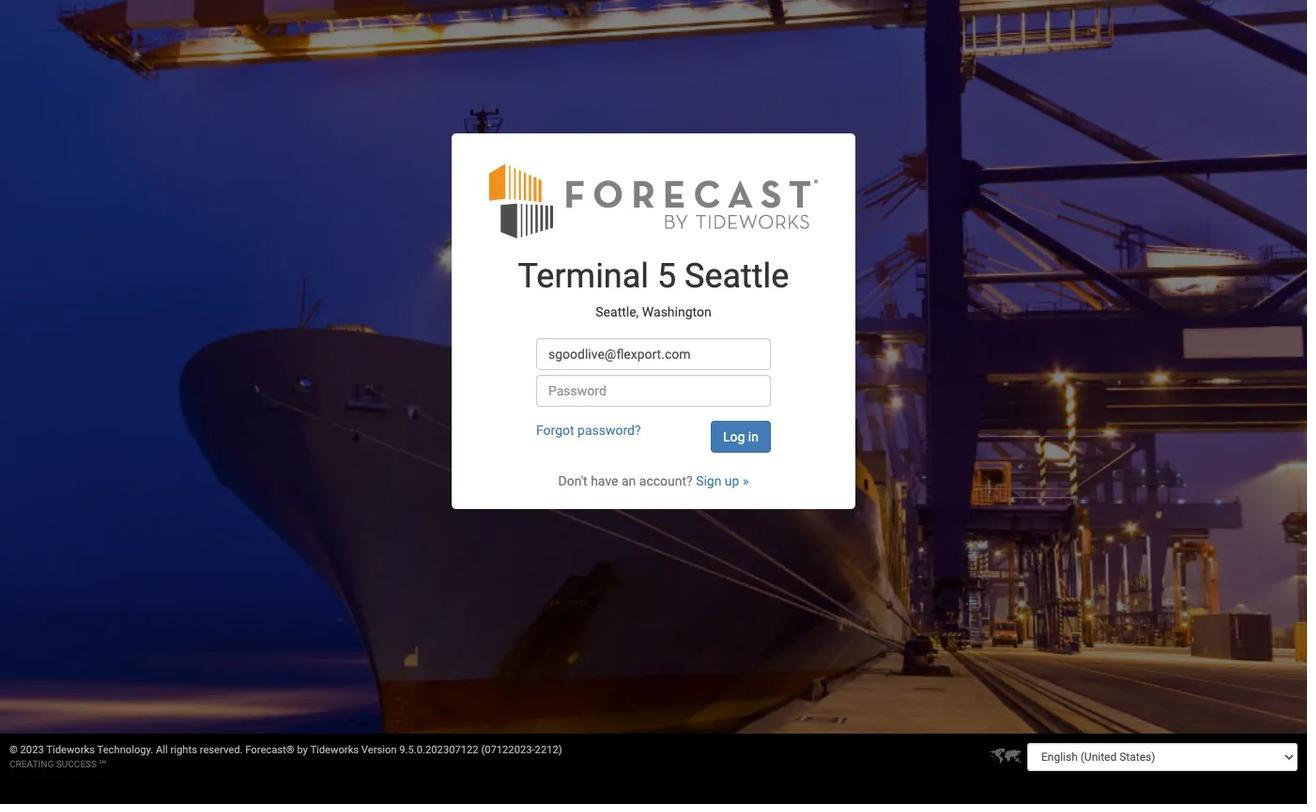 Task type: describe. For each thing, give the bounding box(es) containing it.
password?
[[578, 423, 641, 438]]

sign up » link
[[696, 474, 749, 489]]

in
[[749, 430, 759, 445]]

9.5.0.202307122
[[400, 744, 479, 756]]

have
[[591, 474, 619, 489]]

sign
[[696, 474, 722, 489]]

℠
[[99, 759, 106, 769]]

forgot password? log in
[[536, 423, 759, 445]]

reserved.
[[200, 744, 243, 756]]

»
[[743, 474, 749, 489]]

seattle
[[685, 257, 790, 296]]

(07122023-
[[481, 744, 535, 756]]

©
[[9, 744, 18, 756]]

2212)
[[535, 744, 562, 756]]

forgot
[[536, 423, 575, 438]]

5
[[658, 257, 677, 296]]

by
[[297, 744, 308, 756]]

2 tideworks from the left
[[310, 744, 359, 756]]

log in button
[[711, 421, 771, 453]]

Email or username text field
[[536, 339, 771, 371]]

don't have an account? sign up »
[[559, 474, 749, 489]]

an
[[622, 474, 636, 489]]



Task type: locate. For each thing, give the bounding box(es) containing it.
tideworks right by
[[310, 744, 359, 756]]

all
[[156, 744, 168, 756]]

tideworks up success
[[46, 744, 95, 756]]

2023
[[20, 744, 44, 756]]

forecast®
[[245, 744, 295, 756]]

log
[[723, 430, 745, 445]]

version
[[362, 744, 397, 756]]

1 horizontal spatial tideworks
[[310, 744, 359, 756]]

account?
[[640, 474, 693, 489]]

forecast® by tideworks image
[[490, 162, 818, 240]]

terminal
[[518, 257, 649, 296]]

seattle,
[[596, 304, 639, 319]]

up
[[725, 474, 740, 489]]

forgot password? link
[[536, 423, 641, 438]]

1 tideworks from the left
[[46, 744, 95, 756]]

don't
[[559, 474, 588, 489]]

creating
[[9, 759, 54, 769]]

tideworks
[[46, 744, 95, 756], [310, 744, 359, 756]]

© 2023 tideworks technology. all rights reserved. forecast® by tideworks version 9.5.0.202307122 (07122023-2212) creating success ℠
[[9, 744, 562, 769]]

terminal 5 seattle seattle, washington
[[518, 257, 790, 319]]

success
[[56, 759, 97, 769]]

Password password field
[[536, 375, 771, 407]]

0 horizontal spatial tideworks
[[46, 744, 95, 756]]

rights
[[171, 744, 197, 756]]

technology.
[[97, 744, 153, 756]]

washington
[[642, 304, 712, 319]]



